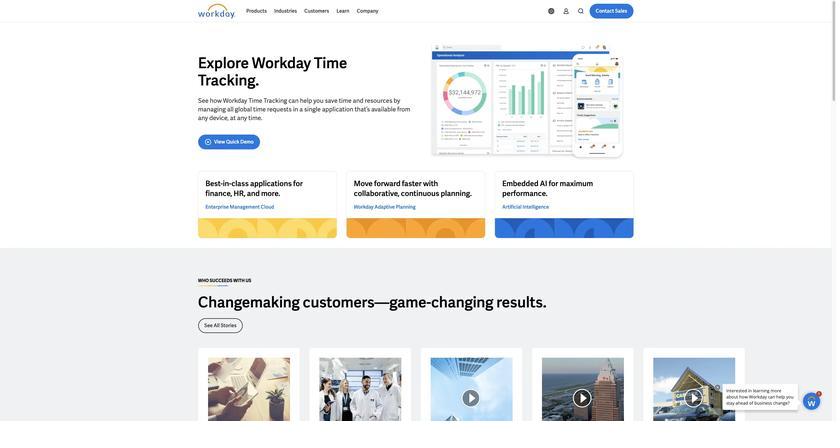 Task type: locate. For each thing, give the bounding box(es) containing it.
see all stories
[[204, 323, 237, 329]]

1 vertical spatial time
[[249, 97, 262, 105]]

0 vertical spatial time
[[314, 53, 347, 73]]

0 horizontal spatial and
[[247, 189, 260, 199]]

artificial intelligence
[[503, 204, 549, 211]]

cushman & wakefield image
[[431, 359, 513, 422]]

for
[[293, 179, 303, 189], [549, 179, 559, 189]]

performance.
[[503, 189, 548, 199]]

2 horizontal spatial workday
[[354, 204, 374, 211]]

see all stories link
[[198, 319, 243, 334]]

help
[[300, 97, 312, 105]]

industries button
[[271, 4, 301, 19]]

time
[[314, 53, 347, 73], [249, 97, 262, 105]]

any down global at the left
[[237, 114, 247, 122]]

save
[[325, 97, 338, 105]]

cloud
[[261, 204, 274, 211]]

and
[[353, 97, 364, 105], [247, 189, 260, 199]]

company
[[357, 8, 378, 14]]

workday inside workday adaptive planning link
[[354, 204, 374, 211]]

resources
[[365, 97, 393, 105]]

view quick demo
[[214, 139, 254, 145]]

1 horizontal spatial time
[[339, 97, 352, 105]]

0 vertical spatial and
[[353, 97, 364, 105]]

see
[[198, 97, 209, 105], [204, 323, 213, 329]]

0 horizontal spatial any
[[198, 114, 208, 122]]

all
[[214, 323, 220, 329]]

workday adaptive planning
[[354, 204, 416, 211]]

for right applications
[[293, 179, 303, 189]]

at
[[230, 114, 236, 122]]

by
[[394, 97, 400, 105]]

carmax image
[[654, 359, 735, 422]]

0 horizontal spatial time
[[249, 97, 262, 105]]

desktop view of financial management operational analysis dashboard showing operating expenses by cost center and mobile view of human capital management home screen showing suggested tasks and announcements. image
[[421, 42, 634, 162]]

you
[[314, 97, 324, 105]]

ferring pharmaceuticals image
[[319, 359, 401, 422]]

1 vertical spatial time
[[253, 105, 266, 113]]

tracking
[[264, 97, 287, 105]]

collaborative,
[[354, 189, 400, 199]]

time up the application
[[339, 97, 352, 105]]

1 horizontal spatial and
[[353, 97, 364, 105]]

any down managing
[[198, 114, 208, 122]]

move forward faster with collaborative, continuous planning.
[[354, 179, 472, 199]]

see for see how workday time tracking can help you save time and resources by managing all global time requests in a single application that's available from any device, at any time.
[[198, 97, 209, 105]]

artificial intelligence link
[[503, 204, 549, 211]]

see for see all stories
[[204, 323, 213, 329]]

1 vertical spatial see
[[204, 323, 213, 329]]

view
[[214, 139, 225, 145]]

managing
[[198, 105, 226, 113]]

workday inside see how workday time tracking can help you save time and resources by managing all global time requests in a single application that's available from any device, at any time.
[[223, 97, 247, 105]]

2 vertical spatial workday
[[354, 204, 374, 211]]

1 horizontal spatial any
[[237, 114, 247, 122]]

artificial
[[503, 204, 522, 211]]

see left all
[[204, 323, 213, 329]]

1 horizontal spatial for
[[549, 179, 559, 189]]

time up time.
[[253, 105, 266, 113]]

0 vertical spatial see
[[198, 97, 209, 105]]

1 for from the left
[[293, 179, 303, 189]]

application
[[322, 105, 354, 113]]

explore
[[198, 53, 249, 73]]

continuous
[[401, 189, 439, 199]]

maximum
[[560, 179, 593, 189]]

0 vertical spatial workday
[[252, 53, 311, 73]]

2 for from the left
[[549, 179, 559, 189]]

workday
[[252, 53, 311, 73], [223, 97, 247, 105], [354, 204, 374, 211]]

who
[[198, 278, 209, 284]]

time
[[339, 97, 352, 105], [253, 105, 266, 113]]

any
[[198, 114, 208, 122], [237, 114, 247, 122]]

and up that's in the top left of the page
[[353, 97, 364, 105]]

and inside best-in-class applications for finance, hr, and more.
[[247, 189, 260, 199]]

enterprise management cloud link
[[206, 204, 274, 211]]

and right hr,
[[247, 189, 260, 199]]

go to the homepage image
[[198, 4, 235, 19]]

with
[[233, 278, 245, 284]]

0 horizontal spatial for
[[293, 179, 303, 189]]

management
[[230, 204, 260, 211]]

see inside see how workday time tracking can help you save time and resources by managing all global time requests in a single application that's available from any device, at any time.
[[198, 97, 209, 105]]

learn button
[[333, 4, 353, 19]]

customers button
[[301, 4, 333, 19]]

1 any from the left
[[198, 114, 208, 122]]

see up managing
[[198, 97, 209, 105]]

1 vertical spatial and
[[247, 189, 260, 199]]

0 horizontal spatial workday
[[223, 97, 247, 105]]

0 horizontal spatial time
[[253, 105, 266, 113]]

us
[[246, 278, 251, 284]]

1 horizontal spatial workday
[[252, 53, 311, 73]]

for right ai
[[549, 179, 559, 189]]

products button
[[243, 4, 271, 19]]

1 horizontal spatial time
[[314, 53, 347, 73]]

all
[[227, 105, 234, 113]]

changemaking customers—game-changing results.
[[198, 293, 547, 312]]

1 vertical spatial workday
[[223, 97, 247, 105]]

view quick demo link
[[198, 135, 260, 150]]



Task type: vqa. For each thing, say whether or not it's contained in the screenshot.
first Customer from the bottom
no



Task type: describe. For each thing, give the bounding box(es) containing it.
a
[[300, 105, 303, 113]]

best-
[[206, 179, 223, 189]]

with
[[423, 179, 438, 189]]

time inside see how workday time tracking can help you save time and resources by managing all global time requests in a single application that's available from any device, at any time.
[[249, 97, 262, 105]]

finance,
[[206, 189, 232, 199]]

intelligence
[[523, 204, 549, 211]]

time.
[[248, 114, 262, 122]]

keybank image
[[542, 359, 624, 422]]

single
[[304, 105, 321, 113]]

customers
[[305, 8, 329, 14]]

available
[[371, 105, 396, 113]]

changemaking
[[198, 293, 300, 312]]

planning.
[[441, 189, 472, 199]]

from
[[397, 105, 411, 113]]

and inside see how workday time tracking can help you save time and resources by managing all global time requests in a single application that's available from any device, at any time.
[[353, 97, 364, 105]]

forward
[[374, 179, 401, 189]]

hr,
[[234, 189, 246, 199]]

class
[[232, 179, 249, 189]]

contact
[[596, 8, 614, 14]]

contact sales link
[[590, 4, 634, 19]]

move
[[354, 179, 373, 189]]

time inside explore workday time tracking.
[[314, 53, 347, 73]]

industries
[[274, 8, 297, 14]]

planning
[[396, 204, 416, 211]]

in-
[[223, 179, 232, 189]]

products
[[246, 8, 267, 14]]

tracking.
[[198, 71, 259, 90]]

how
[[210, 97, 222, 105]]

applications
[[250, 179, 292, 189]]

workday adaptive planning link
[[354, 204, 416, 211]]

quick
[[226, 139, 239, 145]]

company button
[[353, 4, 382, 19]]

for inside best-in-class applications for finance, hr, and more.
[[293, 179, 303, 189]]

sales
[[615, 8, 628, 14]]

pwc image
[[208, 359, 290, 422]]

global
[[235, 105, 252, 113]]

in
[[293, 105, 298, 113]]

0 vertical spatial time
[[339, 97, 352, 105]]

demo
[[240, 139, 254, 145]]

stories
[[221, 323, 237, 329]]

workday inside explore workday time tracking.
[[252, 53, 311, 73]]

contact sales
[[596, 8, 628, 14]]

see how workday time tracking can help you save time and resources by managing all global time requests in a single application that's available from any device, at any time.
[[198, 97, 411, 122]]

requests
[[267, 105, 292, 113]]

embedded ai for maximum performance.
[[503, 179, 593, 199]]

explore workday time tracking.
[[198, 53, 347, 90]]

faster
[[402, 179, 422, 189]]

embedded
[[503, 179, 539, 189]]

results.
[[497, 293, 547, 312]]

who succeeds with us
[[198, 278, 251, 284]]

that's
[[355, 105, 370, 113]]

more.
[[261, 189, 280, 199]]

changing
[[431, 293, 494, 312]]

learn
[[337, 8, 350, 14]]

succeeds
[[210, 278, 233, 284]]

device,
[[209, 114, 229, 122]]

2 any from the left
[[237, 114, 247, 122]]

best-in-class applications for finance, hr, and more.
[[206, 179, 303, 199]]

enterprise
[[206, 204, 229, 211]]

ai
[[540, 179, 548, 189]]

for inside embedded ai for maximum performance.
[[549, 179, 559, 189]]

customers—game-
[[303, 293, 431, 312]]

can
[[289, 97, 299, 105]]

adaptive
[[375, 204, 395, 211]]

enterprise management cloud
[[206, 204, 274, 211]]



